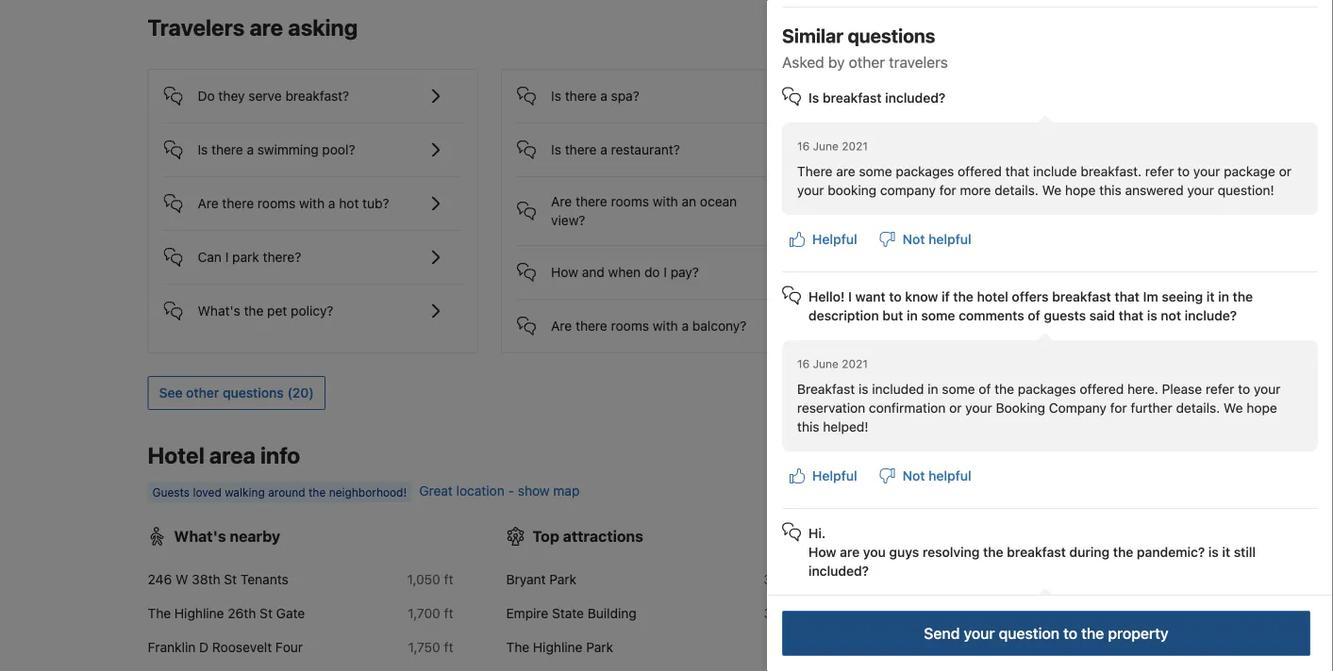 Task type: describe. For each thing, give the bounding box(es) containing it.
there for is there a spa?
[[565, 88, 597, 104]]

june for there
[[813, 140, 839, 153]]

3,250 ft
[[764, 606, 812, 622]]

ft for 3,000 ft
[[803, 572, 812, 588]]

the inside button
[[1081, 625, 1104, 643]]

with for balcony?
[[653, 319, 678, 334]]

are there rooms with an ocean view?
[[551, 194, 737, 228]]

helpful for for
[[928, 232, 971, 247]]

to inside button
[[1063, 625, 1077, 643]]

hotel
[[148, 443, 204, 469]]

company
[[880, 183, 936, 198]]

is inside hi. how are you guys resolving the breakfast during the pandemic? is it still included?
[[1208, 545, 1219, 560]]

an inside are there rooms with an ocean view?
[[682, 194, 696, 210]]

3,000
[[763, 572, 799, 588]]

im
[[1143, 289, 1158, 305]]

rooms for restaurant?
[[611, 194, 649, 210]]

not helpful button for company
[[872, 223, 979, 257]]

the up include?
[[1233, 289, 1253, 305]]

top
[[533, 528, 559, 546]]

said
[[1089, 308, 1115, 324]]

a left the restaurant?
[[600, 142, 607, 158]]

looking?
[[1001, 151, 1077, 173]]

included
[[872, 382, 924, 397]]

what's nearby
[[174, 528, 280, 546]]

park
[[232, 250, 259, 265]]

38th
[[192, 572, 220, 588]]

included? inside hi. how are you guys resolving the breakfast during the pandemic? is it still included?
[[808, 564, 869, 579]]

1,700
[[408, 606, 440, 622]]

balcony?
[[692, 319, 747, 334]]

guys
[[889, 545, 919, 560]]

16 for breakfast is included in some of the packages offered here. please refer to your reservation confirmation or your booking company for further details. we hope this helped!
[[797, 358, 810, 371]]

know
[[905, 289, 938, 305]]

do
[[198, 88, 215, 104]]

for inside there are some packages offered that include breakfast. refer to your package or your booking company for more details. we hope this answered your question!
[[939, 183, 956, 198]]

1,550 ft
[[1124, 640, 1170, 656]]

the right if
[[953, 289, 973, 305]]

hot
[[339, 196, 359, 211]]

a right ask on the top of the page
[[1001, 207, 1008, 223]]

pandemic?
[[1137, 545, 1205, 560]]

ocean
[[700, 194, 737, 210]]

it inside the hello! i want to know if the hotel offers breakfast that im seeing it in the description but in some comments of guests said that is not include?
[[1206, 289, 1215, 305]]

are inside hi. how are you guys resolving the breakfast during the pandemic? is it still included?
[[840, 545, 860, 560]]

travelers
[[889, 53, 948, 71]]

your left question!
[[1187, 183, 1214, 198]]

to left most
[[1048, 256, 1060, 272]]

(20)
[[287, 386, 314, 401]]

train for penn station
[[865, 606, 895, 622]]

area
[[209, 443, 256, 469]]

your right please
[[1254, 382, 1281, 397]]

ft for 3,250 ft
[[802, 606, 812, 622]]

or inside there are some packages offered that include breakfast. refer to your package or your booking company for more details. we hope this answered your question!
[[1279, 164, 1291, 179]]

policy?
[[291, 303, 333, 319]]

hotel
[[977, 289, 1008, 305]]

include?
[[1185, 308, 1237, 324]]

1 horizontal spatial park
[[586, 640, 613, 656]]

ask a question button
[[963, 198, 1077, 232]]

helpful for or
[[928, 468, 971, 484]]

train for new york penn station
[[865, 640, 895, 656]]

2021 for is
[[842, 358, 868, 371]]

helpful for breakfast is included in some of the packages offered here. please refer to your reservation confirmation or your booking company for further details. we hope this helped!
[[812, 468, 857, 484]]

most
[[1064, 256, 1094, 272]]

view?
[[551, 213, 585, 228]]

send your question to the property
[[924, 625, 1169, 643]]

hope inside there are some packages offered that include breakfast. refer to your package or your booking company for more details. we hope this answered your question!
[[1065, 183, 1096, 198]]

some inside there are some packages offered that include breakfast. refer to your package or your booking company for more details. we hope this answered your question!
[[859, 164, 892, 179]]

you
[[863, 545, 886, 560]]

is for is there a restaurant?
[[551, 142, 561, 158]]

offered inside there are some packages offered that include breakfast. refer to your package or your booking company for more details. we hope this answered your question!
[[958, 164, 1002, 179]]

0.8
[[774, 640, 794, 656]]

similar questions asked by other travelers
[[782, 25, 948, 71]]

i inside 'button'
[[664, 265, 667, 280]]

hello! i want to know if the hotel offers breakfast that im seeing it in the description but in some comments of guests said that is not include?
[[808, 289, 1256, 324]]

hi. how are you guys resolving the breakfast during the pandemic? is it still included?
[[808, 526, 1259, 579]]

questions inside button
[[223, 386, 284, 401]]

during
[[1069, 545, 1110, 560]]

is for is breakfast included?
[[808, 90, 819, 106]]

breakfast?
[[285, 88, 349, 104]]

1 vertical spatial station
[[941, 606, 984, 622]]

similar questions dialog
[[737, 0, 1333, 672]]

not helpful for company
[[903, 232, 971, 247]]

york
[[938, 640, 965, 656]]

we inside there are some packages offered that include breakfast. refer to your package or your booking company for more details. we hope this answered your question!
[[1042, 183, 1062, 198]]

there for are there rooms with an ocean view?
[[576, 194, 607, 210]]

0 vertical spatial station
[[1043, 572, 1086, 588]]

send your question to the property button
[[782, 611, 1310, 657]]

with for ocean
[[653, 194, 678, 210]]

details. inside there are some packages offered that include breakfast. refer to your package or your booking company for more details. we hope this answered your question!
[[995, 183, 1039, 198]]

we inside breakfast is included in some of the packages offered here. please refer to your reservation confirmation or your booking company for further details. we hope this helped!
[[1224, 400, 1243, 416]]

packages inside there are some packages offered that include breakfast. refer to your package or your booking company for more details. we hope this answered your question!
[[896, 164, 954, 179]]

tenants
[[240, 572, 288, 588]]

1 vertical spatial in
[[907, 308, 918, 324]]

what's the pet policy?
[[198, 303, 333, 319]]

details. inside breakfast is included in some of the packages offered here. please refer to your reservation confirmation or your booking company for further details. we hope this helped!
[[1176, 400, 1220, 416]]

ft for 1,550 ft
[[1161, 640, 1170, 656]]

when
[[608, 265, 641, 280]]

serve
[[248, 88, 282, 104]]

breakfast inside the hello! i want to know if the hotel offers breakfast that im seeing it in the description but in some comments of guests said that is not include?
[[1052, 289, 1111, 305]]

the for the highline park
[[506, 640, 529, 656]]

booking
[[828, 183, 877, 198]]

is there a spa? button
[[517, 70, 816, 108]]

other inside similar questions asked by other travelers
[[849, 53, 885, 71]]

refer inside breakfast is included in some of the packages offered here. please refer to your reservation confirmation or your booking company for further details. we hope this helped!
[[1206, 382, 1234, 397]]

your down there
[[797, 183, 824, 198]]

travelers
[[148, 14, 245, 41]]

the up –
[[983, 545, 1003, 560]]

a left swimming in the left top of the page
[[247, 142, 254, 158]]

3,250
[[764, 606, 799, 622]]

to inside breakfast is included in some of the packages offered here. please refer to your reservation confirmation or your booking company for further details. we hope this helped!
[[1238, 382, 1250, 397]]

are for there
[[836, 164, 855, 179]]

we have an instant answer to most questions
[[883, 256, 1157, 272]]

ask
[[974, 207, 997, 223]]

st for gate
[[260, 606, 273, 622]]

i for hello!
[[848, 289, 852, 305]]

new york penn station
[[907, 640, 1045, 656]]

is breakfast included?
[[808, 90, 945, 106]]

not helpful button for confirmation
[[872, 459, 979, 493]]

attractions
[[563, 528, 643, 546]]

2 vertical spatial penn
[[968, 640, 999, 656]]

a left spa?
[[600, 88, 607, 104]]

send
[[924, 625, 960, 643]]

are for are there rooms with a balcony?
[[551, 319, 572, 334]]

breakfast is included in some of the packages offered here. please refer to your reservation confirmation or your booking company for further details. we hope this helped!
[[797, 382, 1281, 435]]

offered inside breakfast is included in some of the packages offered here. please refer to your reservation confirmation or your booking company for further details. we hope this helped!
[[1080, 382, 1124, 397]]

your inside button
[[964, 625, 995, 643]]

answered
[[1125, 183, 1184, 198]]

ask a question
[[974, 207, 1066, 223]]

how inside 'button'
[[551, 265, 578, 280]]

26th
[[228, 606, 256, 622]]

ft for 1,750 ft
[[444, 640, 453, 656]]

are there rooms with a balcony? button
[[517, 300, 816, 338]]

st for tenants
[[224, 572, 237, 588]]

i for can
[[225, 250, 229, 265]]

want
[[855, 289, 885, 305]]

spa?
[[611, 88, 639, 104]]

a left balcony?
[[682, 319, 689, 334]]

top attractions
[[533, 528, 643, 546]]

there
[[797, 164, 833, 179]]

the highline 26th st gate
[[148, 606, 305, 622]]

description
[[808, 308, 879, 324]]

seeing
[[1162, 289, 1203, 305]]

tub?
[[362, 196, 389, 211]]

is for is there a spa?
[[551, 88, 561, 104]]

see for see availability
[[1081, 450, 1105, 465]]

1 vertical spatial an
[[938, 256, 953, 272]]

info
[[260, 443, 300, 469]]

there for are there rooms with a hot tub?
[[222, 196, 254, 211]]

the inside button
[[244, 303, 264, 319]]

there for are there rooms with a balcony?
[[576, 319, 607, 334]]

refer inside there are some packages offered that include breakfast. refer to your package or your booking company for more details. we hope this answered your question!
[[1145, 164, 1174, 179]]

rooms down how and when do i pay?
[[611, 319, 649, 334]]

hotel area info
[[148, 443, 300, 469]]

swimming
[[257, 142, 319, 158]]

are there rooms with a balcony?
[[551, 319, 747, 334]]

0 vertical spatial in
[[1218, 289, 1229, 305]]

offers
[[1012, 289, 1049, 305]]

instant
[[956, 256, 998, 272]]

helped!
[[823, 419, 868, 435]]

hello!
[[808, 289, 845, 305]]

they
[[218, 88, 245, 104]]



Task type: locate. For each thing, give the bounding box(es) containing it.
the left pet
[[244, 303, 264, 319]]

ft for 1,050 ft
[[444, 572, 453, 588]]

street
[[957, 572, 994, 588]]

are left the you
[[840, 545, 860, 560]]

this inside there are some packages offered that include breakfast. refer to your package or your booking company for more details. we hope this answered your question!
[[1099, 183, 1121, 198]]

asking
[[288, 14, 358, 41]]

is inside breakfast is included in some of the packages offered here. please refer to your reservation confirmation or your booking company for further details. we hope this helped!
[[859, 382, 868, 397]]

helpful
[[812, 232, 857, 247], [812, 468, 857, 484]]

or inside breakfast is included in some of the packages offered here. please refer to your reservation confirmation or your booking company for further details. we hope this helped!
[[949, 400, 962, 416]]

1 not from the top
[[903, 232, 925, 247]]

packages inside breakfast is included in some of the packages offered here. please refer to your reservation confirmation or your booking company for further details. we hope this helped!
[[1018, 382, 1076, 397]]

see for see other questions (20)
[[159, 386, 183, 401]]

highline for park
[[533, 640, 583, 656]]

we down include
[[1042, 183, 1062, 198]]

highline
[[174, 606, 224, 622], [533, 640, 583, 656]]

2 vertical spatial breakfast
[[1007, 545, 1066, 560]]

i inside button
[[225, 250, 229, 265]]

1 helpful from the top
[[812, 232, 857, 247]]

1 train from the top
[[865, 606, 895, 622]]

0 horizontal spatial other
[[186, 386, 219, 401]]

2 june from the top
[[813, 358, 839, 371]]

penn right –
[[1008, 572, 1039, 588]]

1 horizontal spatial other
[[849, 53, 885, 71]]

0 vertical spatial see
[[159, 386, 183, 401]]

how left and
[[551, 265, 578, 280]]

1 vertical spatial park
[[586, 640, 613, 656]]

0 vertical spatial 2021
[[842, 140, 868, 153]]

0 horizontal spatial highline
[[174, 606, 224, 622]]

nearby
[[230, 528, 280, 546]]

0 horizontal spatial it
[[1206, 289, 1215, 305]]

2 horizontal spatial in
[[1218, 289, 1229, 305]]

that down im
[[1119, 308, 1144, 324]]

1 horizontal spatial offered
[[1080, 382, 1124, 397]]

1 vertical spatial highline
[[533, 640, 583, 656]]

this inside breakfast is included in some of the packages offered here. please refer to your reservation confirmation or your booking company for further details. we hope this helped!
[[797, 419, 819, 435]]

0 vertical spatial hope
[[1065, 183, 1096, 198]]

1,750 ft
[[408, 640, 453, 656]]

your left package
[[1193, 164, 1220, 179]]

to left property in the bottom of the page
[[1063, 625, 1077, 643]]

1 not helpful button from the top
[[872, 223, 979, 257]]

to inside there are some packages offered that include breakfast. refer to your package or your booking company for more details. we hope this answered your question!
[[1177, 164, 1190, 179]]

for inside breakfast is included in some of the packages offered here. please refer to your reservation confirmation or your booking company for further details. we hope this helped!
[[1110, 400, 1127, 416]]

16 june 2021 up there
[[797, 140, 868, 153]]

1 vertical spatial are
[[836, 164, 855, 179]]

0 horizontal spatial hope
[[1065, 183, 1096, 198]]

2 2021 from the top
[[842, 358, 868, 371]]

station up send
[[941, 606, 984, 622]]

rooms inside are there rooms with an ocean view?
[[611, 194, 649, 210]]

by
[[828, 53, 845, 71]]

0 vertical spatial penn
[[1008, 572, 1039, 588]]

is left the included
[[859, 382, 868, 397]]

this down reservation
[[797, 419, 819, 435]]

0 vertical spatial some
[[859, 164, 892, 179]]

16 up breakfast on the bottom right of the page
[[797, 358, 810, 371]]

booking
[[996, 400, 1045, 416]]

0 vertical spatial how
[[551, 265, 578, 280]]

1 helpful from the top
[[928, 232, 971, 247]]

there down and
[[576, 319, 607, 334]]

offered
[[958, 164, 1002, 179], [1080, 382, 1124, 397]]

helpful up resolving
[[928, 468, 971, 484]]

1 vertical spatial breakfast
[[1052, 289, 1111, 305]]

1 vertical spatial 16
[[797, 358, 810, 371]]

subway
[[865, 572, 912, 588]]

do
[[644, 265, 660, 280]]

0 vertical spatial breakfast
[[823, 90, 882, 106]]

with inside button
[[299, 196, 325, 211]]

1 vertical spatial how
[[808, 545, 836, 560]]

penn right york
[[968, 640, 999, 656]]

what's for what's nearby
[[174, 528, 226, 546]]

there down the they
[[211, 142, 243, 158]]

question down 34th street – penn station
[[999, 625, 1059, 643]]

there inside are there rooms with an ocean view?
[[576, 194, 607, 210]]

is left not
[[1147, 308, 1157, 324]]

are up view? at the top left
[[551, 194, 572, 210]]

not for confirmation
[[903, 468, 925, 484]]

penn
[[1008, 572, 1039, 588], [907, 606, 937, 622], [968, 640, 999, 656]]

some up booking
[[859, 164, 892, 179]]

answer
[[1001, 256, 1045, 272]]

1 vertical spatial for
[[1110, 400, 1127, 416]]

1 vertical spatial of
[[979, 382, 991, 397]]

1 vertical spatial questions
[[1098, 256, 1157, 272]]

station
[[1043, 572, 1086, 588], [941, 606, 984, 622], [1002, 640, 1045, 656]]

1 vertical spatial train
[[865, 640, 895, 656]]

comments
[[959, 308, 1024, 324]]

the for the highline 26th st gate
[[148, 606, 171, 622]]

can i park there? button
[[164, 231, 462, 269]]

w
[[175, 572, 188, 588]]

0 vertical spatial 16 june 2021
[[797, 140, 868, 153]]

1 vertical spatial hope
[[1247, 400, 1277, 416]]

1 vertical spatial refer
[[1206, 382, 1234, 397]]

property
[[1108, 625, 1169, 643]]

helpful button
[[782, 223, 865, 257], [782, 459, 865, 493]]

with left ocean
[[653, 194, 678, 210]]

helpful button down the "helped!"
[[782, 459, 865, 493]]

packages up company
[[896, 164, 954, 179]]

package
[[1224, 164, 1275, 179]]

of
[[1028, 308, 1040, 324], [979, 382, 991, 397]]

1 horizontal spatial st
[[260, 606, 273, 622]]

0 vertical spatial 16
[[797, 140, 810, 153]]

the
[[148, 606, 171, 622], [506, 640, 529, 656]]

16 for there are some packages offered that include breakfast. refer to your package or your booking company for more details. we hope this answered your question!
[[797, 140, 810, 153]]

2 16 from the top
[[797, 358, 810, 371]]

are inside are there rooms with an ocean view?
[[551, 194, 572, 210]]

is there a swimming pool? button
[[164, 124, 462, 161]]

0 vertical spatial packages
[[896, 164, 954, 179]]

ft right 3,000
[[803, 572, 812, 588]]

1 vertical spatial what's
[[174, 528, 226, 546]]

in up confirmation
[[928, 382, 938, 397]]

with for hot
[[299, 196, 325, 211]]

there up park
[[222, 196, 254, 211]]

1 16 june 2021 from the top
[[797, 140, 868, 153]]

there for is there a restaurant?
[[565, 142, 597, 158]]

0 horizontal spatial see
[[159, 386, 183, 401]]

other right by
[[849, 53, 885, 71]]

16 up there
[[797, 140, 810, 153]]

1 horizontal spatial hope
[[1247, 400, 1277, 416]]

1,550
[[1124, 640, 1157, 656]]

is down asked
[[808, 90, 819, 106]]

the down the 246
[[148, 606, 171, 622]]

what's down can
[[198, 303, 240, 319]]

1 vertical spatial helpful button
[[782, 459, 865, 493]]

0 horizontal spatial or
[[949, 400, 962, 416]]

16 june 2021 for breakfast
[[797, 358, 868, 371]]

is there a swimming pool?
[[198, 142, 355, 158]]

helpful button for breakfast is included in some of the packages offered here. please refer to your reservation confirmation or your booking company for further details. we hope this helped!
[[782, 459, 865, 493]]

1 vertical spatial packages
[[1018, 382, 1076, 397]]

not down confirmation
[[903, 468, 925, 484]]

see up hotel
[[159, 386, 183, 401]]

bryant park
[[506, 572, 576, 588]]

helpful down booking
[[812, 232, 857, 247]]

0 vertical spatial st
[[224, 572, 237, 588]]

are up can
[[198, 196, 218, 211]]

2 vertical spatial that
[[1119, 308, 1144, 324]]

2 train from the top
[[865, 640, 895, 656]]

3,000 ft
[[763, 572, 812, 588]]

2 vertical spatial we
[[1224, 400, 1243, 416]]

june for breakfast
[[813, 358, 839, 371]]

state
[[552, 606, 584, 622]]

question!
[[1218, 183, 1274, 198]]

0 vertical spatial offered
[[958, 164, 1002, 179]]

with inside are there rooms with an ocean view?
[[653, 194, 678, 210]]

a left hot
[[328, 196, 335, 211]]

to inside the hello! i want to know if the hotel offers breakfast that im seeing it in the description but in some comments of guests said that is not include?
[[889, 289, 902, 305]]

2021 up breakfast on the bottom right of the page
[[842, 358, 868, 371]]

are left 'asking'
[[249, 14, 283, 41]]

0 vertical spatial it
[[1206, 289, 1215, 305]]

not helpful up "have"
[[903, 232, 971, 247]]

st right 38th
[[224, 572, 237, 588]]

how inside hi. how are you guys resolving the breakfast during the pandemic? is it still included?
[[808, 545, 836, 560]]

1 vertical spatial that
[[1115, 289, 1140, 305]]

0 horizontal spatial details.
[[995, 183, 1039, 198]]

there?
[[263, 250, 301, 265]]

ft for 1,250 ft
[[1161, 606, 1170, 622]]

penn up send
[[907, 606, 937, 622]]

1 16 from the top
[[797, 140, 810, 153]]

train left new
[[865, 640, 895, 656]]

0 vertical spatial highline
[[174, 606, 224, 622]]

1 not helpful from the top
[[903, 232, 971, 247]]

2021 up booking
[[842, 140, 868, 153]]

june up there
[[813, 140, 839, 153]]

guests
[[1044, 308, 1086, 324]]

or
[[1279, 164, 1291, 179], [949, 400, 962, 416]]

2 not helpful button from the top
[[872, 459, 979, 493]]

breakfast inside hi. how are you guys resolving the breakfast during the pandemic? is it still included?
[[1007, 545, 1066, 560]]

bryant
[[506, 572, 546, 588]]

not helpful for confirmation
[[903, 468, 971, 484]]

0 horizontal spatial the
[[148, 606, 171, 622]]

your
[[1193, 164, 1220, 179], [797, 183, 824, 198], [1187, 183, 1214, 198], [1254, 382, 1281, 397], [965, 400, 992, 416], [964, 625, 995, 643]]

1 vertical spatial details.
[[1176, 400, 1220, 416]]

1 horizontal spatial packages
[[1018, 382, 1076, 397]]

2 vertical spatial station
[[1002, 640, 1045, 656]]

what's inside button
[[198, 303, 240, 319]]

0 horizontal spatial in
[[907, 308, 918, 324]]

similar
[[782, 25, 844, 47]]

are for are there rooms with a hot tub?
[[198, 196, 218, 211]]

or right package
[[1279, 164, 1291, 179]]

helpful up instant
[[928, 232, 971, 247]]

1 vertical spatial 2021
[[842, 358, 868, 371]]

16 june 2021 up breakfast on the bottom right of the page
[[797, 358, 868, 371]]

0 vertical spatial refer
[[1145, 164, 1174, 179]]

restaurant?
[[611, 142, 680, 158]]

2 vertical spatial questions
[[223, 386, 284, 401]]

refer right please
[[1206, 382, 1234, 397]]

is left 'still'
[[1208, 545, 1219, 560]]

details. up the "ask a question" at the top
[[995, 183, 1039, 198]]

for left more
[[939, 183, 956, 198]]

resolving
[[923, 545, 980, 560]]

of inside breakfast is included in some of the packages offered here. please refer to your reservation confirmation or your booking company for further details. we hope this helped!
[[979, 382, 991, 397]]

1 2021 from the top
[[842, 140, 868, 153]]

are for travelers
[[249, 14, 283, 41]]

1 horizontal spatial or
[[1279, 164, 1291, 179]]

do they serve breakfast? button
[[164, 70, 462, 108]]

see left "availability"
[[1081, 450, 1105, 465]]

0 horizontal spatial we
[[883, 256, 902, 272]]

not up "have"
[[903, 232, 925, 247]]

question for a
[[1012, 207, 1066, 223]]

some inside the hello! i want to know if the hotel offers breakfast that im seeing it in the description but in some comments of guests said that is not include?
[[921, 308, 955, 324]]

franklin
[[148, 640, 196, 656]]

2 helpful from the top
[[812, 468, 857, 484]]

company
[[1049, 400, 1107, 416]]

0 vertical spatial an
[[682, 194, 696, 210]]

question for your
[[999, 625, 1059, 643]]

is inside is there a restaurant? button
[[551, 142, 561, 158]]

rooms for swimming
[[257, 196, 296, 211]]

0 horizontal spatial penn
[[907, 606, 937, 622]]

what's for what's the pet policy?
[[198, 303, 240, 319]]

is inside similar questions dialog
[[808, 90, 819, 106]]

1 vertical spatial is
[[859, 382, 868, 397]]

in right but
[[907, 308, 918, 324]]

i
[[225, 250, 229, 265], [664, 265, 667, 280], [848, 289, 852, 305]]

1 vertical spatial june
[[813, 358, 839, 371]]

franklin d roosevelt four
[[148, 640, 303, 656]]

travelers are asking
[[148, 14, 358, 41]]

0.8 mi
[[774, 640, 812, 656]]

refer
[[1145, 164, 1174, 179], [1206, 382, 1234, 397]]

1 vertical spatial offered
[[1080, 382, 1124, 397]]

not helpful button down confirmation
[[872, 459, 979, 493]]

details.
[[995, 183, 1039, 198], [1176, 400, 1220, 416]]

packages up booking
[[1018, 382, 1076, 397]]

not for company
[[903, 232, 925, 247]]

it
[[1206, 289, 1215, 305], [1222, 545, 1230, 560]]

are inside there are some packages offered that include breakfast. refer to your package or your booking company for more details. we hope this answered your question!
[[836, 164, 855, 179]]

highline for 26th
[[174, 606, 224, 622]]

is
[[551, 88, 561, 104], [808, 90, 819, 106], [198, 142, 208, 158], [551, 142, 561, 158]]

1 vertical spatial not helpful button
[[872, 459, 979, 493]]

0 vertical spatial helpful
[[928, 232, 971, 247]]

questions up travelers on the right
[[848, 25, 935, 47]]

see availability button
[[1070, 441, 1185, 475]]

station down 34th street – penn station
[[1002, 640, 1045, 656]]

question inside dialog
[[999, 625, 1059, 643]]

we left "have"
[[883, 256, 902, 272]]

2 helpful from the top
[[928, 468, 971, 484]]

is inside the is there a spa? button
[[551, 88, 561, 104]]

it left 'still'
[[1222, 545, 1230, 560]]

there down is there a spa?
[[565, 142, 597, 158]]

1 june from the top
[[813, 140, 839, 153]]

not helpful button down company
[[872, 223, 979, 257]]

2 helpful button from the top
[[782, 459, 865, 493]]

of inside the hello! i want to know if the hotel offers breakfast that im seeing it in the description but in some comments of guests said that is not include?
[[1028, 308, 1040, 324]]

an left ocean
[[682, 194, 696, 210]]

0 horizontal spatial questions
[[223, 386, 284, 401]]

0 vertical spatial or
[[1279, 164, 1291, 179]]

included? down the you
[[808, 564, 869, 579]]

hope
[[1065, 183, 1096, 198], [1247, 400, 1277, 416]]

questions up im
[[1098, 256, 1157, 272]]

1 helpful button from the top
[[782, 223, 865, 257]]

is for is there a swimming pool?
[[198, 142, 208, 158]]

the down empire
[[506, 640, 529, 656]]

0 horizontal spatial st
[[224, 572, 237, 588]]

this down breakfast. at the right top of the page
[[1099, 183, 1121, 198]]

there are some packages offered that include breakfast. refer to your package or your booking company for more details. we hope this answered your question!
[[797, 164, 1291, 198]]

is inside the hello! i want to know if the hotel offers breakfast that im seeing it in the description but in some comments of guests said that is not include?
[[1147, 308, 1157, 324]]

1 vertical spatial 16 june 2021
[[797, 358, 868, 371]]

2 horizontal spatial we
[[1224, 400, 1243, 416]]

2 not helpful from the top
[[903, 468, 971, 484]]

2021 for are
[[842, 140, 868, 153]]

0 vertical spatial the
[[148, 606, 171, 622]]

1 horizontal spatial refer
[[1206, 382, 1234, 397]]

1 horizontal spatial questions
[[848, 25, 935, 47]]

we right further
[[1224, 400, 1243, 416]]

2 vertical spatial is
[[1208, 545, 1219, 560]]

is inside is there a swimming pool? button
[[198, 142, 208, 158]]

2 horizontal spatial questions
[[1098, 256, 1157, 272]]

roosevelt
[[212, 640, 272, 656]]

is left spa?
[[551, 88, 561, 104]]

that left include
[[1005, 164, 1029, 179]]

an
[[682, 194, 696, 210], [938, 256, 953, 272]]

are for are there rooms with an ocean view?
[[551, 194, 572, 210]]

ft right 1,750
[[444, 640, 453, 656]]

–
[[997, 572, 1005, 588]]

hi.
[[808, 526, 826, 542]]

a
[[600, 88, 607, 104], [247, 142, 254, 158], [600, 142, 607, 158], [328, 196, 335, 211], [1001, 207, 1008, 223], [682, 319, 689, 334]]

for left further
[[1110, 400, 1127, 416]]

1 horizontal spatial we
[[1042, 183, 1062, 198]]

1 horizontal spatial included?
[[885, 90, 945, 106]]

not helpful down confirmation
[[903, 468, 971, 484]]

2 not from the top
[[903, 468, 925, 484]]

1 vertical spatial see
[[1081, 450, 1105, 465]]

ft
[[444, 572, 453, 588], [803, 572, 812, 588], [444, 606, 453, 622], [802, 606, 812, 622], [1161, 606, 1170, 622], [444, 640, 453, 656], [1161, 640, 1170, 656]]

your left booking
[[965, 400, 992, 416]]

is there a restaurant? button
[[517, 124, 816, 161]]

breakfast.
[[1081, 164, 1142, 179]]

1 horizontal spatial penn
[[968, 640, 999, 656]]

have
[[906, 256, 934, 272]]

further
[[1131, 400, 1172, 416]]

not helpful
[[903, 232, 971, 247], [903, 468, 971, 484]]

how and when do i pay?
[[551, 265, 699, 280]]

that
[[1005, 164, 1029, 179], [1115, 289, 1140, 305], [1119, 308, 1144, 324]]

34th
[[924, 572, 953, 588]]

2 16 june 2021 from the top
[[797, 358, 868, 371]]

questions left (20)
[[223, 386, 284, 401]]

1 horizontal spatial an
[[938, 256, 953, 272]]

helpful button for there are some packages offered that include breakfast. refer to your package or your booking company for more details. we hope this answered your question!
[[782, 223, 865, 257]]

0 vertical spatial not helpful button
[[872, 223, 979, 257]]

16
[[797, 140, 810, 153], [797, 358, 810, 371]]

are there rooms with a hot tub?
[[198, 196, 389, 211]]

what's the pet policy? button
[[164, 285, 462, 323]]

helpful for there are some packages offered that include breakfast. refer to your package or your booking company for more details. we hope this answered your question!
[[812, 232, 857, 247]]

hope inside breakfast is included in some of the packages offered here. please refer to your reservation confirmation or your booking company for further details. we hope this helped!
[[1247, 400, 1277, 416]]

1 horizontal spatial is
[[1147, 308, 1157, 324]]

1 horizontal spatial the
[[506, 640, 529, 656]]

16 june 2021 for there
[[797, 140, 868, 153]]

0 horizontal spatial included?
[[808, 564, 869, 579]]

there left spa?
[[565, 88, 597, 104]]

2 horizontal spatial is
[[1208, 545, 1219, 560]]

your right send
[[964, 625, 995, 643]]

are
[[249, 14, 283, 41], [836, 164, 855, 179], [840, 545, 860, 560]]

0 horizontal spatial for
[[939, 183, 956, 198]]

there
[[565, 88, 597, 104], [211, 142, 243, 158], [565, 142, 597, 158], [576, 194, 607, 210], [222, 196, 254, 211], [576, 319, 607, 334]]

1 horizontal spatial highline
[[533, 640, 583, 656]]

1 horizontal spatial in
[[928, 382, 938, 397]]

gate
[[276, 606, 305, 622]]

1,050 ft
[[407, 572, 453, 588]]

some inside breakfast is included in some of the packages offered here. please refer to your reservation confirmation or your booking company for further details. we hope this helped!
[[942, 382, 975, 397]]

questions inside similar questions asked by other travelers
[[848, 25, 935, 47]]

of down offers at top
[[1028, 308, 1040, 324]]

offered up more
[[958, 164, 1002, 179]]

mi
[[797, 640, 812, 656]]

highline down state
[[533, 640, 583, 656]]

in inside breakfast is included in some of the packages offered here. please refer to your reservation confirmation or your booking company for further details. we hope this helped!
[[928, 382, 938, 397]]

1 vertical spatial other
[[186, 386, 219, 401]]

0 vertical spatial what's
[[198, 303, 240, 319]]

0 horizontal spatial park
[[549, 572, 576, 588]]

rooms down is there a restaurant?
[[611, 194, 649, 210]]

i inside the hello! i want to know if the hotel offers breakfast that im seeing it in the description but in some comments of guests said that is not include?
[[848, 289, 852, 305]]

other up "hotel area info"
[[186, 386, 219, 401]]

there for is there a swimming pool?
[[211, 142, 243, 158]]

1 horizontal spatial of
[[1028, 308, 1040, 324]]

it inside hi. how are you guys resolving the breakfast during the pandemic? is it still included?
[[1222, 545, 1230, 560]]

pay?
[[670, 265, 699, 280]]

0 horizontal spatial is
[[859, 382, 868, 397]]

that inside there are some packages offered that include breakfast. refer to your package or your booking company for more details. we hope this answered your question!
[[1005, 164, 1029, 179]]

ft right 3,250
[[802, 606, 812, 622]]

breakfast up guests
[[1052, 289, 1111, 305]]

for
[[939, 183, 956, 198], [1110, 400, 1127, 416]]

in up include?
[[1218, 289, 1229, 305]]

are inside button
[[198, 196, 218, 211]]

building
[[588, 606, 637, 622]]

0 vertical spatial june
[[813, 140, 839, 153]]

1 vertical spatial helpful
[[928, 468, 971, 484]]

an right "have"
[[938, 256, 953, 272]]

availability
[[1108, 450, 1174, 465]]

the right during
[[1113, 545, 1133, 560]]

other inside button
[[186, 386, 219, 401]]

with left hot
[[299, 196, 325, 211]]

ft right 1,250
[[1161, 606, 1170, 622]]

0 vertical spatial is
[[1147, 308, 1157, 324]]

park up state
[[549, 572, 576, 588]]

if
[[942, 289, 950, 305]]

rooms inside button
[[257, 196, 296, 211]]

pool?
[[322, 142, 355, 158]]

0 vertical spatial question
[[1012, 207, 1066, 223]]

packages
[[896, 164, 954, 179], [1018, 382, 1076, 397]]

0 vertical spatial details.
[[995, 183, 1039, 198]]

0 vertical spatial park
[[549, 572, 576, 588]]

1 vertical spatial not
[[903, 468, 925, 484]]

ft for 1,700 ft
[[444, 606, 453, 622]]

the inside breakfast is included in some of the packages offered here. please refer to your reservation confirmation or your booking company for further details. we hope this helped!
[[994, 382, 1014, 397]]

of down comments at the top of page
[[979, 382, 991, 397]]



Task type: vqa. For each thing, say whether or not it's contained in the screenshot.
Bryant
yes



